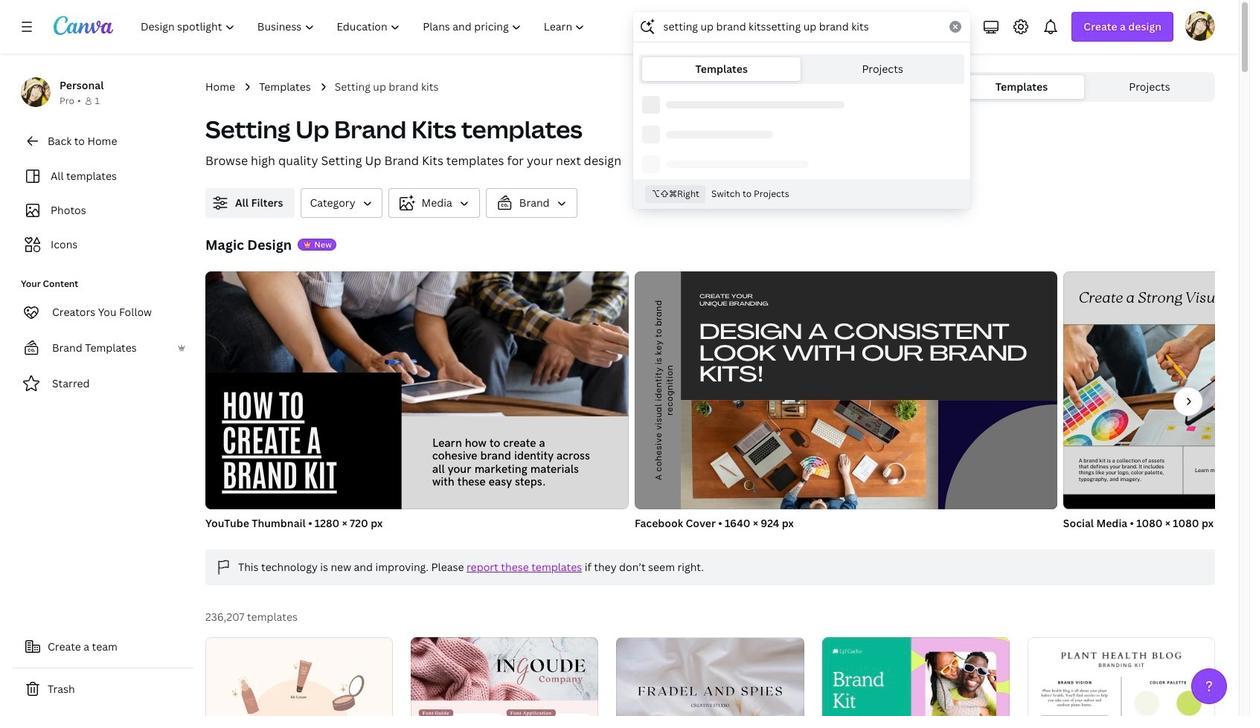 Task type: locate. For each thing, give the bounding box(es) containing it.
None search field
[[634, 12, 971, 209]]

group
[[635, 266, 1062, 532], [635, 266, 1062, 518], [205, 272, 629, 532], [205, 272, 629, 510], [1063, 272, 1251, 532]]

stephanie aranda image
[[1186, 11, 1216, 41]]



Task type: vqa. For each thing, say whether or not it's contained in the screenshot.
3rd See all from the bottom
no



Task type: describe. For each thing, give the bounding box(es) containing it.
natural make up kits instagram post image
[[205, 638, 393, 717]]

top level navigation element
[[131, 12, 598, 42]]

pink simple modern girly brand board kit image
[[411, 638, 599, 717]]

brand board branding kit a4 image
[[1028, 638, 1216, 717]]

grey elegant minimalist brand and mood board kit image
[[617, 639, 805, 717]]

Search search field
[[664, 13, 941, 41]]



